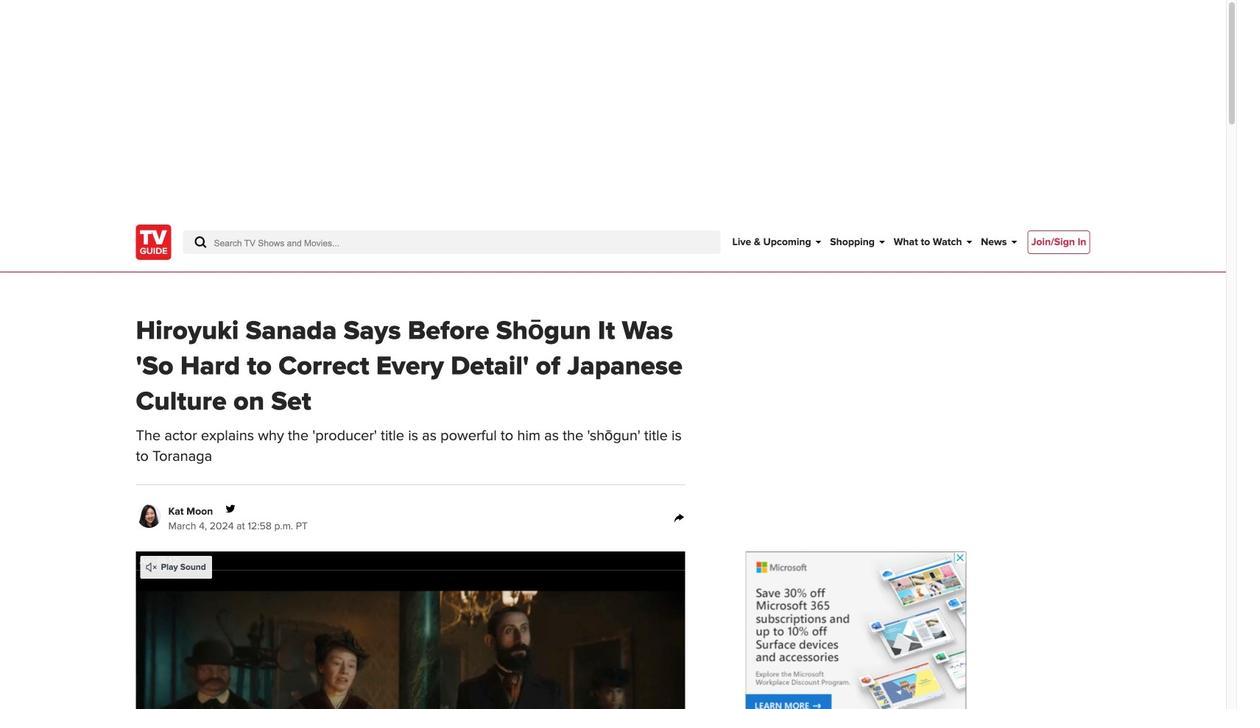 Task type: vqa. For each thing, say whether or not it's contained in the screenshot.
Advertisement element
yes



Task type: locate. For each thing, give the bounding box(es) containing it.
None field
[[183, 231, 721, 254]]

menu item
[[1028, 231, 1091, 254]]

video player application
[[136, 552, 686, 709]]

advertisement element
[[746, 552, 967, 709]]

portrait cropped.jpg image
[[137, 505, 161, 528]]

menu bar
[[733, 213, 1018, 272]]



